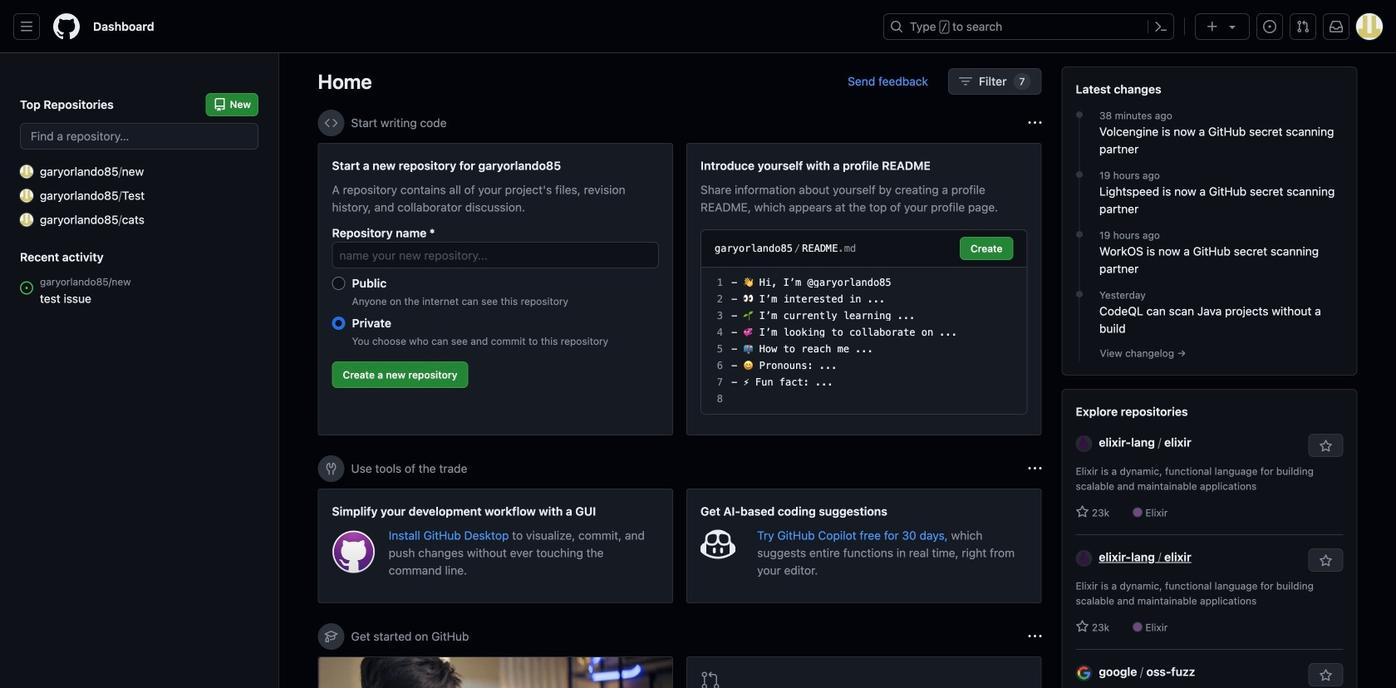 Task type: describe. For each thing, give the bounding box(es) containing it.
1 dot fill image from the top
[[1073, 108, 1087, 121]]

explore repositories navigation
[[1062, 389, 1358, 688]]

what is github? element
[[318, 657, 673, 688]]

why am i seeing this? image
[[1029, 630, 1042, 644]]

why am i seeing this? image for introduce yourself with a profile readme element
[[1029, 116, 1042, 130]]

tools image
[[325, 462, 338, 476]]

none submit inside introduce yourself with a profile readme element
[[960, 237, 1014, 260]]

introduce yourself with a profile readme element
[[687, 143, 1042, 436]]

star image for @elixir-lang profile image
[[1076, 506, 1090, 519]]

star this repository image for @google profile image
[[1320, 669, 1333, 683]]

triangle down image
[[1226, 20, 1240, 33]]

explore element
[[1062, 67, 1358, 688]]

@elixir-lang profile image
[[1076, 436, 1093, 452]]

new image
[[20, 165, 33, 178]]

get ai-based coding suggestions element
[[687, 489, 1042, 604]]

plus image
[[1206, 20, 1220, 33]]

notifications image
[[1330, 20, 1344, 33]]

what is github? image
[[319, 658, 673, 688]]

dot fill image
[[1073, 288, 1087, 301]]

issue opened image
[[1264, 20, 1277, 33]]

homepage image
[[53, 13, 80, 40]]

name your new repository... text field
[[332, 242, 659, 269]]

why am i seeing this? image for get ai-based coding suggestions element
[[1029, 462, 1042, 476]]



Task type: locate. For each thing, give the bounding box(es) containing it.
star this repository image for @elixir-lang profile image
[[1320, 440, 1333, 453]]

1 why am i seeing this? image from the top
[[1029, 116, 1042, 130]]

cats image
[[20, 213, 33, 227]]

git pull request image
[[701, 671, 721, 688]]

git pull request image
[[1297, 20, 1310, 33]]

1 vertical spatial star this repository image
[[1320, 669, 1333, 683]]

None radio
[[332, 317, 345, 330]]

1 vertical spatial dot fill image
[[1073, 168, 1087, 181]]

@google profile image
[[1076, 665, 1093, 682]]

start a new repository element
[[318, 143, 673, 436]]

2 dot fill image from the top
[[1073, 168, 1087, 181]]

2 star this repository image from the top
[[1320, 669, 1333, 683]]

Find a repository… text field
[[20, 123, 259, 150]]

star image up @google profile image
[[1076, 620, 1090, 634]]

open issue image
[[20, 281, 33, 295]]

github desktop image
[[332, 530, 376, 574]]

why am i seeing this? image
[[1029, 116, 1042, 130], [1029, 462, 1042, 476]]

@elixir-lang profile image
[[1076, 550, 1093, 567]]

0 vertical spatial star image
[[1076, 506, 1090, 519]]

star image
[[1076, 506, 1090, 519], [1076, 620, 1090, 634]]

1 star this repository image from the top
[[1320, 440, 1333, 453]]

filter image
[[959, 75, 973, 88]]

0 vertical spatial dot fill image
[[1073, 108, 1087, 121]]

0 vertical spatial why am i seeing this? image
[[1029, 116, 1042, 130]]

test image
[[20, 189, 33, 202]]

command palette image
[[1155, 20, 1168, 33]]

mortar board image
[[325, 630, 338, 644]]

star image up @elixir-lang profile icon
[[1076, 506, 1090, 519]]

dot fill image
[[1073, 108, 1087, 121], [1073, 168, 1087, 181], [1073, 228, 1087, 241]]

Top Repositories search field
[[20, 123, 259, 150]]

1 vertical spatial star image
[[1076, 620, 1090, 634]]

2 star image from the top
[[1076, 620, 1090, 634]]

None submit
[[960, 237, 1014, 260]]

1 star image from the top
[[1076, 506, 1090, 519]]

star this repository image
[[1320, 440, 1333, 453], [1320, 669, 1333, 683]]

none radio inside the start a new repository element
[[332, 277, 345, 290]]

none radio inside the start a new repository element
[[332, 317, 345, 330]]

code image
[[325, 116, 338, 130]]

star image for @elixir-lang profile icon
[[1076, 620, 1090, 634]]

star this repository image
[[1320, 555, 1333, 568]]

1 vertical spatial why am i seeing this? image
[[1029, 462, 1042, 476]]

3 dot fill image from the top
[[1073, 228, 1087, 241]]

0 vertical spatial star this repository image
[[1320, 440, 1333, 453]]

None radio
[[332, 277, 345, 290]]

2 why am i seeing this? image from the top
[[1029, 462, 1042, 476]]

2 vertical spatial dot fill image
[[1073, 228, 1087, 241]]

simplify your development workflow with a gui element
[[318, 489, 673, 604]]



Task type: vqa. For each thing, say whether or not it's contained in the screenshot.
Simplify Your Development Workflow With A Gui element
yes



